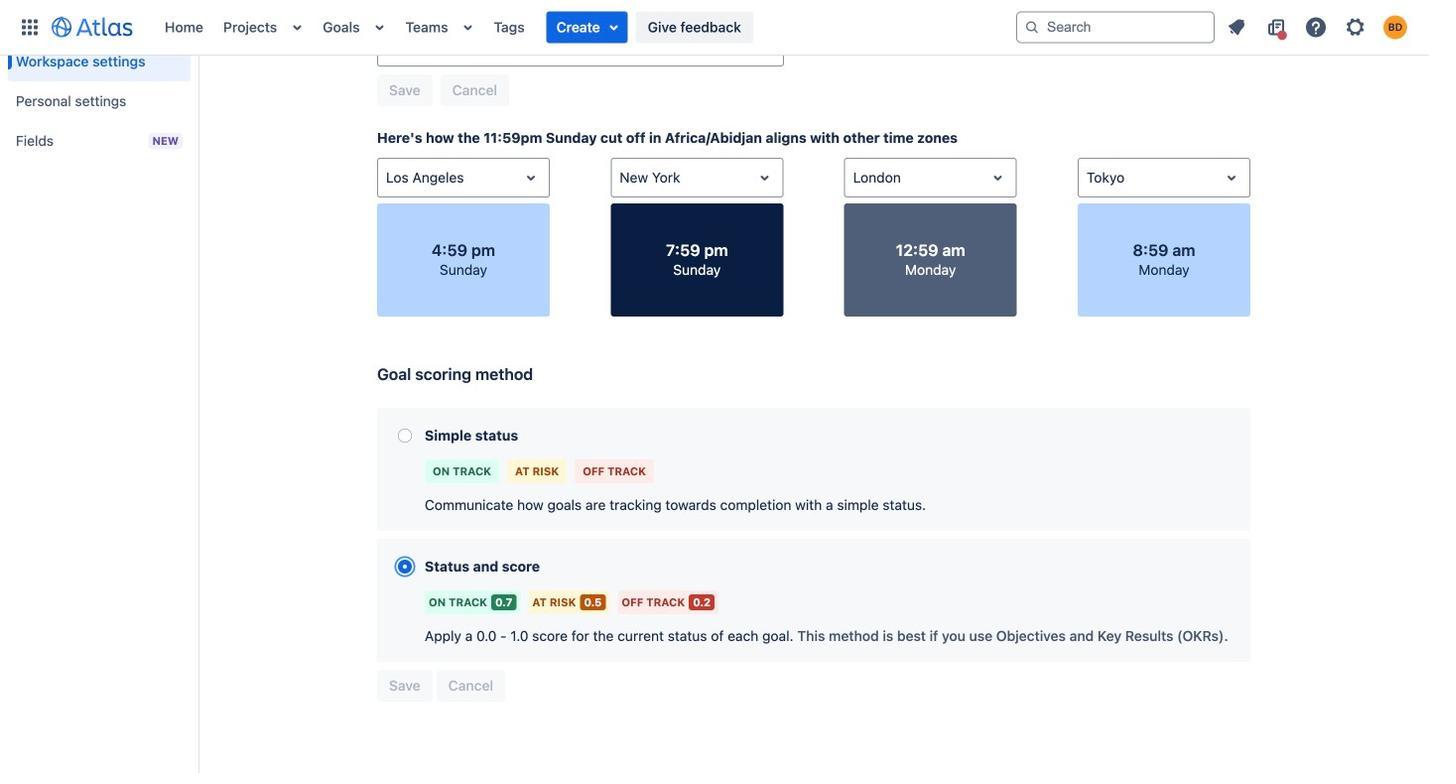 Task type: vqa. For each thing, say whether or not it's contained in the screenshot.
field
no



Task type: describe. For each thing, give the bounding box(es) containing it.
open image
[[987, 166, 1010, 190]]

0 horizontal spatial list
[[155, 0, 1017, 55]]

list item inside "top" element
[[547, 11, 628, 43]]

notifications image
[[1225, 15, 1249, 39]]

1 vertical spatial group
[[377, 670, 505, 702]]

account image
[[1384, 15, 1408, 39]]

search image
[[1025, 19, 1040, 35]]

1 horizontal spatial list
[[1219, 11, 1418, 43]]

settings image
[[1344, 15, 1368, 39]]



Task type: locate. For each thing, give the bounding box(es) containing it.
None radio
[[398, 429, 412, 443], [398, 560, 412, 574], [398, 429, 412, 443], [398, 560, 412, 574]]

Search field
[[1017, 11, 1215, 43]]

banner
[[0, 0, 1430, 56]]

top element
[[12, 0, 1017, 55]]

switch to... image
[[18, 15, 42, 39]]

group
[[8, 0, 191, 167], [377, 670, 505, 702]]

1 horizontal spatial group
[[377, 670, 505, 702]]

None text field
[[620, 168, 624, 188]]

open image
[[754, 35, 777, 59], [519, 166, 543, 190], [753, 166, 777, 190], [1220, 166, 1244, 190]]

0 vertical spatial group
[[8, 0, 191, 167]]

None text field
[[386, 37, 390, 57], [386, 168, 390, 188], [853, 168, 857, 188], [386, 37, 390, 57], [386, 168, 390, 188], [853, 168, 857, 188]]

0 horizontal spatial group
[[8, 0, 191, 167]]

list item
[[547, 11, 628, 43]]

heading
[[8, 20, 191, 36]]

None search field
[[1017, 11, 1215, 43]]

help image
[[1305, 15, 1328, 39]]

list
[[155, 0, 1017, 55], [1219, 11, 1418, 43]]



